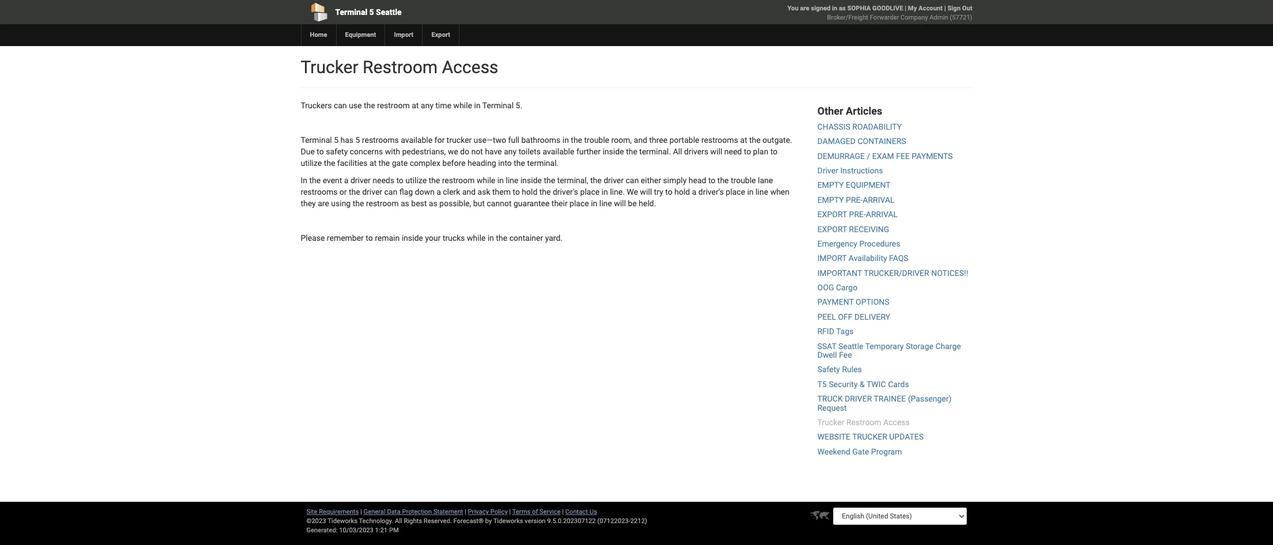 Task type: locate. For each thing, give the bounding box(es) containing it.
0 vertical spatial available
[[401, 136, 433, 145]]

1 horizontal spatial are
[[800, 5, 809, 12]]

technology.
[[359, 518, 393, 525]]

are right you
[[800, 5, 809, 12]]

my
[[908, 5, 917, 12]]

concerns
[[350, 147, 383, 156]]

2 export from the top
[[817, 225, 847, 234]]

delivery
[[855, 312, 890, 322]]

1 vertical spatial trouble
[[731, 176, 756, 185]]

all up pm
[[395, 518, 402, 525]]

1 horizontal spatial driver's
[[698, 187, 724, 197]]

| left general
[[360, 509, 362, 516]]

| up tideworks
[[509, 509, 511, 516]]

line down line.
[[599, 199, 612, 208]]

while right time
[[453, 101, 472, 110]]

2212)
[[630, 518, 647, 525]]

2 horizontal spatial will
[[710, 147, 722, 156]]

1 horizontal spatial access
[[883, 418, 910, 427]]

will
[[710, 147, 722, 156], [640, 187, 652, 197], [614, 199, 626, 208]]

demurrage / exam fee payments link
[[817, 151, 953, 161]]

are
[[800, 5, 809, 12], [318, 199, 329, 208]]

available up pedestrians,
[[401, 136, 433, 145]]

0 vertical spatial utilize
[[301, 159, 322, 168]]

1 vertical spatial all
[[395, 518, 402, 525]]

can up we
[[626, 176, 639, 185]]

0 vertical spatial export
[[817, 210, 847, 219]]

terminal. down three at the right top
[[639, 147, 671, 156]]

0 horizontal spatial trucker
[[301, 57, 358, 77]]

container
[[509, 234, 543, 243]]

all
[[673, 147, 682, 156], [395, 518, 402, 525]]

1 horizontal spatial any
[[504, 147, 517, 156]]

2 horizontal spatial 5
[[369, 7, 374, 17]]

0 vertical spatial terminal.
[[639, 147, 671, 156]]

inside up guarantee in the left top of the page
[[520, 176, 542, 185]]

arrival down the equipment
[[863, 195, 895, 205]]

0 vertical spatial all
[[673, 147, 682, 156]]

yard.
[[545, 234, 563, 243]]

access inside other articles chassis roadability damaged containers demurrage / exam fee payments driver instructions empty equipment empty pre-arrival export pre-arrival export receiving emergency procedures import availability faqs important trucker/driver notices!! oog cargo payment options peel off delivery rfid tags ssat seattle temporary storage charge dwell fee safety rules t5 security & twic cards truck driver trainee (passenger) request trucker restroom access website trucker updates weekend gate program
[[883, 418, 910, 427]]

available down bathrooms
[[543, 147, 574, 156]]

2 vertical spatial can
[[384, 187, 397, 197]]

to right try
[[665, 187, 672, 197]]

0 horizontal spatial any
[[421, 101, 433, 110]]

as down flag
[[401, 199, 409, 208]]

as up 'broker/freight' on the right top
[[839, 5, 846, 12]]

other
[[817, 105, 843, 117]]

as
[[839, 5, 846, 12], [401, 199, 409, 208], [429, 199, 437, 208]]

a up or
[[344, 176, 349, 185]]

restrooms up need
[[701, 136, 738, 145]]

drivers
[[684, 147, 708, 156]]

1 vertical spatial pre-
[[849, 210, 866, 219]]

fee
[[839, 351, 852, 360]]

1 horizontal spatial all
[[673, 147, 682, 156]]

5 up the equipment
[[369, 7, 374, 17]]

in right signed
[[832, 5, 837, 12]]

all down portable
[[673, 147, 682, 156]]

chassis roadability link
[[817, 122, 902, 131]]

general
[[364, 509, 386, 516]]

0 horizontal spatial as
[[401, 199, 409, 208]]

the right in at the top left of the page
[[309, 176, 321, 185]]

0 vertical spatial line
[[506, 176, 519, 185]]

can down "needs"
[[384, 187, 397, 197]]

1 horizontal spatial trucker
[[817, 418, 844, 427]]

restrooms up with
[[362, 136, 399, 145]]

©2023 tideworks
[[306, 518, 357, 525]]

terminal inside terminal 5 has 5 restrooms available for trucker use—two full bathrooms in the trouble room, and three portable restrooms at the outgate. due to safety concerns with pedestrians, we do not have any toilets available further inside the terminal. all drivers will need to plan to utilize the facilities at the gate complex before heading into the terminal.
[[301, 136, 332, 145]]

in left line.
[[602, 187, 608, 197]]

(07122023-
[[597, 518, 630, 525]]

1 vertical spatial trucker
[[817, 418, 844, 427]]

privacy
[[468, 509, 489, 516]]

hold down simply
[[674, 187, 690, 197]]

off
[[838, 312, 853, 322]]

0 vertical spatial are
[[800, 5, 809, 12]]

truck
[[817, 395, 843, 404]]

all inside terminal 5 has 5 restrooms available for trucker use—two full bathrooms in the trouble room, and three portable restrooms at the outgate. due to safety concerns with pedestrians, we do not have any toilets available further inside the terminal. all drivers will need to plan to utilize the facilities at the gate complex before heading into the terminal.
[[673, 147, 682, 156]]

1 horizontal spatial can
[[384, 187, 397, 197]]

0 vertical spatial and
[[634, 136, 647, 145]]

temporary
[[865, 342, 904, 351]]

1 horizontal spatial hold
[[674, 187, 690, 197]]

0 horizontal spatial restrooms
[[301, 187, 338, 197]]

0 horizontal spatial are
[[318, 199, 329, 208]]

safety
[[326, 147, 348, 156]]

1 vertical spatial restroom
[[846, 418, 881, 427]]

inside left your
[[402, 234, 423, 243]]

in
[[832, 5, 837, 12], [474, 101, 481, 110], [562, 136, 569, 145], [497, 176, 504, 185], [602, 187, 608, 197], [747, 187, 754, 197], [591, 199, 597, 208], [488, 234, 494, 243]]

and
[[634, 136, 647, 145], [462, 187, 476, 197]]

export
[[431, 31, 450, 39]]

2 horizontal spatial line
[[756, 187, 768, 197]]

trucker down 'request'
[[817, 418, 844, 427]]

restrooms up they at the top of page
[[301, 187, 338, 197]]

possible,
[[439, 199, 471, 208]]

1 driver's from the left
[[553, 187, 578, 197]]

2 horizontal spatial can
[[626, 176, 639, 185]]

will down line.
[[614, 199, 626, 208]]

0 horizontal spatial 5
[[334, 136, 339, 145]]

2 horizontal spatial at
[[740, 136, 747, 145]]

1 vertical spatial utilize
[[406, 176, 427, 185]]

ssat seattle temporary storage charge dwell fee link
[[817, 342, 961, 360]]

notices!!
[[931, 269, 968, 278]]

0 horizontal spatial access
[[442, 57, 498, 77]]

restroom inside other articles chassis roadability damaged containers demurrage / exam fee payments driver instructions empty equipment empty pre-arrival export pre-arrival export receiving emergency procedures import availability faqs important trucker/driver notices!! oog cargo payment options peel off delivery rfid tags ssat seattle temporary storage charge dwell fee safety rules t5 security & twic cards truck driver trainee (passenger) request trucker restroom access website trucker updates weekend gate program
[[846, 418, 881, 427]]

dwell
[[817, 351, 837, 360]]

a down 'head'
[[692, 187, 696, 197]]

1 horizontal spatial available
[[543, 147, 574, 156]]

1 horizontal spatial trouble
[[731, 176, 756, 185]]

inside inside terminal 5 has 5 restrooms available for trucker use—two full bathrooms in the trouble room, and three portable restrooms at the outgate. due to safety concerns with pedestrians, we do not have any toilets available further inside the terminal. all drivers will need to plan to utilize the facilities at the gate complex before heading into the terminal.
[[603, 147, 624, 156]]

restroom up clerk
[[442, 176, 475, 185]]

empty pre-arrival link
[[817, 195, 895, 205]]

0 horizontal spatial terminal.
[[527, 159, 559, 168]]

payment
[[817, 298, 854, 307]]

hold up guarantee in the left top of the page
[[522, 187, 537, 197]]

1 vertical spatial seattle
[[838, 342, 863, 351]]

5 for has
[[334, 136, 339, 145]]

2 vertical spatial restroom
[[366, 199, 399, 208]]

driver's down 'head'
[[698, 187, 724, 197]]

1 horizontal spatial seattle
[[838, 342, 863, 351]]

0 horizontal spatial at
[[370, 159, 377, 168]]

at left time
[[412, 101, 419, 110]]

and left ask
[[462, 187, 476, 197]]

in up them
[[497, 176, 504, 185]]

export up emergency
[[817, 225, 847, 234]]

site
[[306, 509, 317, 516]]

can left use
[[334, 101, 347, 110]]

cargo
[[836, 283, 858, 292]]

will left need
[[710, 147, 722, 156]]

rfid
[[817, 327, 834, 336]]

event
[[323, 176, 342, 185]]

5 for seattle
[[369, 7, 374, 17]]

data
[[387, 509, 401, 516]]

0 vertical spatial will
[[710, 147, 722, 156]]

a
[[344, 176, 349, 185], [437, 187, 441, 197], [692, 187, 696, 197]]

room,
[[611, 136, 632, 145]]

clerk
[[443, 187, 460, 197]]

utilize down due
[[301, 159, 322, 168]]

trucker inside other articles chassis roadability damaged containers demurrage / exam fee payments driver instructions empty equipment empty pre-arrival export pre-arrival export receiving emergency procedures import availability faqs important trucker/driver notices!! oog cargo payment options peel off delivery rfid tags ssat seattle temporary storage charge dwell fee safety rules t5 security & twic cards truck driver trainee (passenger) request trucker restroom access website trucker updates weekend gate program
[[817, 418, 844, 427]]

the right terminal,
[[590, 176, 602, 185]]

1 vertical spatial terminal
[[482, 101, 514, 110]]

1 horizontal spatial terminal
[[335, 7, 367, 17]]

goodlive
[[872, 5, 903, 12]]

1 horizontal spatial will
[[640, 187, 652, 197]]

seattle up import
[[376, 7, 402, 17]]

1 horizontal spatial and
[[634, 136, 647, 145]]

oog cargo link
[[817, 283, 858, 292]]

driver
[[351, 176, 371, 185], [604, 176, 624, 185], [362, 187, 382, 197]]

the right use
[[364, 101, 375, 110]]

terminal for seattle
[[335, 7, 367, 17]]

the right or
[[349, 187, 360, 197]]

place
[[580, 187, 600, 197], [726, 187, 745, 197], [570, 199, 589, 208]]

0 vertical spatial trouble
[[584, 136, 609, 145]]

into
[[498, 159, 512, 168]]

to left remain
[[366, 234, 373, 243]]

0 horizontal spatial restroom
[[363, 57, 438, 77]]

1 hold from the left
[[522, 187, 537, 197]]

terminal up the equipment
[[335, 7, 367, 17]]

terminal. down toilets
[[527, 159, 559, 168]]

inside down the room,
[[603, 147, 624, 156]]

damaged
[[817, 137, 856, 146]]

2 driver's from the left
[[698, 187, 724, 197]]

will inside terminal 5 has 5 restrooms available for trucker use—two full bathrooms in the trouble room, and three portable restrooms at the outgate. due to safety concerns with pedestrians, we do not have any toilets available further inside the terminal. all drivers will need to plan to utilize the facilities at the gate complex before heading into the terminal.
[[710, 147, 722, 156]]

outgate.
[[763, 136, 792, 145]]

important
[[817, 269, 862, 278]]

0 vertical spatial restroom
[[363, 57, 438, 77]]

access up updates
[[883, 418, 910, 427]]

empty down "driver"
[[817, 181, 844, 190]]

2 vertical spatial terminal
[[301, 136, 332, 145]]

use
[[349, 101, 362, 110]]

1 vertical spatial available
[[543, 147, 574, 156]]

1 vertical spatial are
[[318, 199, 329, 208]]

trouble up further
[[584, 136, 609, 145]]

any left time
[[421, 101, 433, 110]]

broker/freight
[[827, 14, 868, 21]]

0 vertical spatial at
[[412, 101, 419, 110]]

1 vertical spatial at
[[740, 136, 747, 145]]

can
[[334, 101, 347, 110], [626, 176, 639, 185], [384, 187, 397, 197]]

further
[[576, 147, 601, 156]]

| left sign
[[944, 5, 946, 12]]

trouble left lane
[[731, 176, 756, 185]]

0 horizontal spatial can
[[334, 101, 347, 110]]

any inside terminal 5 has 5 restrooms available for trucker use—two full bathrooms in the trouble room, and three portable restrooms at the outgate. due to safety concerns with pedestrians, we do not have any toilets available further inside the terminal. all drivers will need to plan to utilize the facilities at the gate complex before heading into the terminal.
[[504, 147, 517, 156]]

important trucker/driver notices!! link
[[817, 269, 968, 278]]

driver's up their
[[553, 187, 578, 197]]

1 vertical spatial can
[[626, 176, 639, 185]]

gate
[[852, 447, 869, 457]]

0 horizontal spatial hold
[[522, 187, 537, 197]]

2 vertical spatial at
[[370, 159, 377, 168]]

pre- down "empty pre-arrival" link
[[849, 210, 866, 219]]

company
[[901, 14, 928, 21]]

2 horizontal spatial as
[[839, 5, 846, 12]]

arrival up receiving
[[866, 210, 898, 219]]

while right "trucks"
[[467, 234, 486, 243]]

sign out link
[[948, 5, 972, 12]]

0 vertical spatial empty
[[817, 181, 844, 190]]

site requirements link
[[306, 509, 359, 516]]

0 horizontal spatial terminal
[[301, 136, 332, 145]]

place down terminal,
[[580, 187, 600, 197]]

1 vertical spatial arrival
[[866, 210, 898, 219]]

as right best
[[429, 199, 437, 208]]

driver up line.
[[604, 176, 624, 185]]

1 horizontal spatial a
[[437, 187, 441, 197]]

you are signed in as sophia goodlive | my account | sign out broker/freight forwarder company admin (57721)
[[788, 5, 972, 21]]

down
[[415, 187, 435, 197]]

tags
[[836, 327, 854, 336]]

1 vertical spatial terminal.
[[527, 159, 559, 168]]

has
[[340, 136, 354, 145]]

a left clerk
[[437, 187, 441, 197]]

in inside terminal 5 has 5 restrooms available for trucker use—two full bathrooms in the trouble room, and three portable restrooms at the outgate. due to safety concerns with pedestrians, we do not have any toilets available further inside the terminal. all drivers will need to plan to utilize the facilities at the gate complex before heading into the terminal.
[[562, 136, 569, 145]]

your
[[425, 234, 441, 243]]

utilize inside the in the event a driver needs to utilize the restroom while in line inside the terminal, the driver can either simply head to the trouble lane restrooms or the driver can flag down a clerk and ask them to hold the driver's place in line. we will try to hold a driver's place in line when they are using the restroom as best as possible, but cannot guarantee their place in line will be held.
[[406, 176, 427, 185]]

5 left has
[[334, 136, 339, 145]]

0 vertical spatial inside
[[603, 147, 624, 156]]

1 horizontal spatial inside
[[520, 176, 542, 185]]

1 export from the top
[[817, 210, 847, 219]]

restroom right use
[[377, 101, 410, 110]]

terminal for has
[[301, 136, 332, 145]]

and inside the in the event a driver needs to utilize the restroom while in line inside the terminal, the driver can either simply head to the trouble lane restrooms or the driver can flag down a clerk and ask them to hold the driver's place in line. we will try to hold a driver's place in line when they are using the restroom as best as possible, but cannot guarantee their place in line will be held.
[[462, 187, 476, 197]]

and left three at the right top
[[634, 136, 647, 145]]

1 horizontal spatial as
[[429, 199, 437, 208]]

restroom down "needs"
[[366, 199, 399, 208]]

all inside site requirements | general data protection statement | privacy policy | terms of service | contact us ©2023 tideworks technology. all rights reserved. forecast® by tideworks version 9.5.0.202307122 (07122023-2212) generated: 10/03/2023 1:21 pm
[[395, 518, 402, 525]]

0 horizontal spatial inside
[[402, 234, 423, 243]]

in left 'container'
[[488, 234, 494, 243]]

them
[[492, 187, 511, 197]]

2 horizontal spatial inside
[[603, 147, 624, 156]]

line down lane
[[756, 187, 768, 197]]

1 vertical spatial line
[[756, 187, 768, 197]]

0 vertical spatial any
[[421, 101, 433, 110]]

any down the full
[[504, 147, 517, 156]]

1 horizontal spatial restroom
[[846, 418, 881, 427]]

0 horizontal spatial all
[[395, 518, 402, 525]]

security
[[829, 380, 858, 389]]

line up them
[[506, 176, 519, 185]]

do
[[460, 147, 469, 156]]

empty down empty equipment link
[[817, 195, 844, 205]]

chassis
[[817, 122, 850, 131]]

place right their
[[570, 199, 589, 208]]

at down 'concerns'
[[370, 159, 377, 168]]

while inside the in the event a driver needs to utilize the restroom while in line inside the terminal, the driver can either simply head to the trouble lane restrooms or the driver can flag down a clerk and ask them to hold the driver's place in line. we will try to hold a driver's place in line when they are using the restroom as best as possible, but cannot guarantee their place in line will be held.
[[477, 176, 495, 185]]

are inside you are signed in as sophia goodlive | my account | sign out broker/freight forwarder company admin (57721)
[[800, 5, 809, 12]]

truck driver trainee (passenger) request link
[[817, 395, 952, 413]]

they
[[301, 199, 316, 208]]

ssat
[[817, 342, 836, 351]]

1 vertical spatial access
[[883, 418, 910, 427]]

pedestrians,
[[402, 147, 446, 156]]

restroom down the import link at the left of the page
[[363, 57, 438, 77]]

1 vertical spatial inside
[[520, 176, 542, 185]]

1 vertical spatial any
[[504, 147, 517, 156]]

seattle down tags
[[838, 342, 863, 351]]

2 hold from the left
[[674, 187, 690, 197]]

1 vertical spatial while
[[477, 176, 495, 185]]

utilize up down
[[406, 176, 427, 185]]

0 vertical spatial terminal
[[335, 7, 367, 17]]

trucker
[[447, 136, 472, 145]]

are right they at the top of page
[[318, 199, 329, 208]]

fee
[[896, 151, 910, 161]]

export up export receiving link
[[817, 210, 847, 219]]

be
[[628, 199, 637, 208]]

1 vertical spatial empty
[[817, 195, 844, 205]]

the left terminal,
[[544, 176, 555, 185]]

empty equipment link
[[817, 181, 891, 190]]

tideworks
[[493, 518, 523, 525]]

their
[[552, 199, 568, 208]]

1 horizontal spatial utilize
[[406, 176, 427, 185]]

1 horizontal spatial at
[[412, 101, 419, 110]]

pre- down empty equipment link
[[846, 195, 863, 205]]

generated:
[[306, 527, 338, 535]]

roadability
[[852, 122, 902, 131]]



Task type: describe. For each thing, give the bounding box(es) containing it.
of
[[532, 509, 538, 516]]

0 vertical spatial can
[[334, 101, 347, 110]]

best
[[411, 199, 427, 208]]

requirements
[[319, 509, 359, 516]]

pm
[[389, 527, 399, 535]]

payment options link
[[817, 298, 889, 307]]

the up guarantee in the left top of the page
[[539, 187, 551, 197]]

contact us link
[[565, 509, 597, 516]]

to right due
[[317, 147, 324, 156]]

to right 'head'
[[708, 176, 715, 185]]

| up forecast®
[[465, 509, 466, 516]]

safety rules link
[[817, 365, 862, 374]]

0 vertical spatial trucker
[[301, 57, 358, 77]]

the up down
[[429, 176, 440, 185]]

please
[[301, 234, 325, 243]]

place down need
[[726, 187, 745, 197]]

inside inside the in the event a driver needs to utilize the restroom while in line inside the terminal, the driver can either simply head to the trouble lane restrooms or the driver can flag down a clerk and ask them to hold the driver's place in line. we will try to hold a driver's place in line when they are using the restroom as best as possible, but cannot guarantee their place in line will be held.
[[520, 176, 542, 185]]

flag
[[399, 187, 413, 197]]

admin
[[930, 14, 948, 21]]

using
[[331, 199, 351, 208]]

equipment
[[846, 181, 891, 190]]

export pre-arrival link
[[817, 210, 898, 219]]

try
[[654, 187, 663, 197]]

remember
[[327, 234, 364, 243]]

to left plan
[[744, 147, 751, 156]]

the left 'container'
[[496, 234, 507, 243]]

utilize inside terminal 5 has 5 restrooms available for trucker use—two full bathrooms in the trouble room, and three portable restrooms at the outgate. due to safety concerns with pedestrians, we do not have any toilets available further inside the terminal. all drivers will need to plan to utilize the facilities at the gate complex before heading into the terminal.
[[301, 159, 322, 168]]

reserved.
[[424, 518, 452, 525]]

terms
[[512, 509, 530, 516]]

1 vertical spatial restroom
[[442, 176, 475, 185]]

import
[[817, 254, 847, 263]]

0 vertical spatial pre-
[[846, 195, 863, 205]]

as inside you are signed in as sophia goodlive | my account | sign out broker/freight forwarder company admin (57721)
[[839, 5, 846, 12]]

three
[[649, 136, 668, 145]]

in
[[301, 176, 307, 185]]

2 empty from the top
[[817, 195, 844, 205]]

protection
[[402, 509, 432, 516]]

trouble inside terminal 5 has 5 restrooms available for trucker use—two full bathrooms in the trouble room, and three portable restrooms at the outgate. due to safety concerns with pedestrians, we do not have any toilets available further inside the terminal. all drivers will need to plan to utilize the facilities at the gate complex before heading into the terminal.
[[584, 136, 609, 145]]

options
[[856, 298, 889, 307]]

the down the room,
[[626, 147, 637, 156]]

/
[[867, 151, 870, 161]]

twic
[[867, 380, 886, 389]]

demurrage
[[817, 151, 865, 161]]

out
[[962, 5, 972, 12]]

1:21
[[375, 527, 388, 535]]

1 horizontal spatial 5
[[355, 136, 360, 145]]

we
[[448, 147, 458, 156]]

the down with
[[379, 159, 390, 168]]

restrooms inside the in the event a driver needs to utilize the restroom while in line inside the terminal, the driver can either simply head to the trouble lane restrooms or the driver can flag down a clerk and ask them to hold the driver's place in line. we will try to hold a driver's place in line when they are using the restroom as best as possible, but cannot guarantee their place in line will be held.
[[301, 187, 338, 197]]

seattle inside other articles chassis roadability damaged containers demurrage / exam fee payments driver instructions empty equipment empty pre-arrival export pre-arrival export receiving emergency procedures import availability faqs important trucker/driver notices!! oog cargo payment options peel off delivery rfid tags ssat seattle temporary storage charge dwell fee safety rules t5 security & twic cards truck driver trainee (passenger) request trucker restroom access website trucker updates weekend gate program
[[838, 342, 863, 351]]

the down safety
[[324, 159, 335, 168]]

1 horizontal spatial restrooms
[[362, 136, 399, 145]]

t5
[[817, 380, 827, 389]]

the right using
[[353, 199, 364, 208]]

trucker
[[852, 433, 887, 442]]

0 horizontal spatial line
[[506, 176, 519, 185]]

driver
[[845, 395, 872, 404]]

complex
[[410, 159, 440, 168]]

safety
[[817, 365, 840, 374]]

0 vertical spatial arrival
[[863, 195, 895, 205]]

2 vertical spatial will
[[614, 199, 626, 208]]

&
[[860, 380, 865, 389]]

ask
[[478, 187, 490, 197]]

and inside terminal 5 has 5 restrooms available for trucker use—two full bathrooms in the trouble room, and three portable restrooms at the outgate. due to safety concerns with pedestrians, we do not have any toilets available further inside the terminal. all drivers will need to plan to utilize the facilities at the gate complex before heading into the terminal.
[[634, 136, 647, 145]]

1 horizontal spatial line
[[599, 199, 612, 208]]

0 vertical spatial restroom
[[377, 101, 410, 110]]

2 horizontal spatial terminal
[[482, 101, 514, 110]]

10/03/2023
[[339, 527, 374, 535]]

0 horizontal spatial seattle
[[376, 7, 402, 17]]

charge
[[935, 342, 961, 351]]

service
[[540, 509, 561, 516]]

payments
[[912, 151, 953, 161]]

contact
[[565, 509, 588, 516]]

gate
[[392, 159, 408, 168]]

2 horizontal spatial restrooms
[[701, 136, 738, 145]]

to right them
[[513, 187, 520, 197]]

export receiving link
[[817, 225, 889, 234]]

signed
[[811, 5, 830, 12]]

to up flag
[[396, 176, 404, 185]]

(57721)
[[950, 14, 972, 21]]

statement
[[433, 509, 463, 516]]

2 horizontal spatial a
[[692, 187, 696, 197]]

other articles chassis roadability damaged containers demurrage / exam fee payments driver instructions empty equipment empty pre-arrival export pre-arrival export receiving emergency procedures import availability faqs important trucker/driver notices!! oog cargo payment options peel off delivery rfid tags ssat seattle temporary storage charge dwell fee safety rules t5 security & twic cards truck driver trainee (passenger) request trucker restroom access website trucker updates weekend gate program
[[817, 105, 968, 457]]

driver down "needs"
[[362, 187, 382, 197]]

| left my
[[905, 5, 906, 12]]

my account link
[[908, 5, 943, 12]]

in right time
[[474, 101, 481, 110]]

to down outgate.
[[770, 147, 778, 156]]

import link
[[385, 24, 422, 46]]

0 horizontal spatial available
[[401, 136, 433, 145]]

0 vertical spatial access
[[442, 57, 498, 77]]

for
[[435, 136, 445, 145]]

remain
[[375, 234, 400, 243]]

articles
[[846, 105, 882, 117]]

driver instructions link
[[817, 166, 883, 175]]

request
[[817, 403, 847, 413]]

in inside you are signed in as sophia goodlive | my account | sign out broker/freight forwarder company admin (57721)
[[832, 5, 837, 12]]

in right their
[[591, 199, 597, 208]]

line.
[[610, 187, 625, 197]]

2 vertical spatial inside
[[402, 234, 423, 243]]

| up 9.5.0.202307122
[[562, 509, 564, 516]]

are inside the in the event a driver needs to utilize the restroom while in line inside the terminal, the driver can either simply head to the trouble lane restrooms or the driver can flag down a clerk and ask them to hold the driver's place in line. we will try to hold a driver's place in line when they are using the restroom as best as possible, but cannot guarantee their place in line will be held.
[[318, 199, 329, 208]]

weekend gate program link
[[817, 447, 902, 457]]

website
[[817, 433, 851, 442]]

truckers can use the restroom at any time while in terminal 5.
[[301, 101, 522, 110]]

the up plan
[[749, 136, 761, 145]]

t5 security & twic cards link
[[817, 380, 909, 389]]

full
[[508, 136, 519, 145]]

emergency procedures link
[[817, 239, 900, 248]]

1 empty from the top
[[817, 181, 844, 190]]

portable
[[670, 136, 699, 145]]

containers
[[858, 137, 906, 146]]

peel
[[817, 312, 836, 322]]

trucker restroom access
[[301, 57, 498, 77]]

home link
[[301, 24, 336, 46]]

1 vertical spatial will
[[640, 187, 652, 197]]

procedures
[[859, 239, 900, 248]]

account
[[919, 5, 943, 12]]

please remember to remain inside your trucks while in the container yard.
[[301, 234, 563, 243]]

2 vertical spatial while
[[467, 234, 486, 243]]

terminal 5 has 5 restrooms available for trucker use—two full bathrooms in the trouble room, and three portable restrooms at the outgate. due to safety concerns with pedestrians, we do not have any toilets available further inside the terminal. all drivers will need to plan to utilize the facilities at the gate complex before heading into the terminal.
[[301, 136, 792, 168]]

instructions
[[840, 166, 883, 175]]

us
[[590, 509, 597, 516]]

website trucker updates link
[[817, 433, 924, 442]]

driver down facilities
[[351, 176, 371, 185]]

use—two
[[474, 136, 506, 145]]

the up further
[[571, 136, 582, 145]]

you
[[788, 5, 799, 12]]

site requirements | general data protection statement | privacy policy | terms of service | contact us ©2023 tideworks technology. all rights reserved. forecast® by tideworks version 9.5.0.202307122 (07122023-2212) generated: 10/03/2023 1:21 pm
[[306, 509, 647, 535]]

0 vertical spatial while
[[453, 101, 472, 110]]

privacy policy link
[[468, 509, 508, 516]]

toilets
[[519, 147, 541, 156]]

weekend
[[817, 447, 850, 457]]

the right the into
[[514, 159, 525, 168]]

trouble inside the in the event a driver needs to utilize the restroom while in line inside the terminal, the driver can either simply head to the trouble lane restrooms or the driver can flag down a clerk and ask them to hold the driver's place in line. we will try to hold a driver's place in line when they are using the restroom as best as possible, but cannot guarantee their place in line will be held.
[[731, 176, 756, 185]]

0 horizontal spatial a
[[344, 176, 349, 185]]

time
[[435, 101, 451, 110]]

need
[[724, 147, 742, 156]]

the right 'head'
[[717, 176, 729, 185]]

in left "when"
[[747, 187, 754, 197]]



Task type: vqa. For each thing, say whether or not it's contained in the screenshot.
the rightmost on
no



